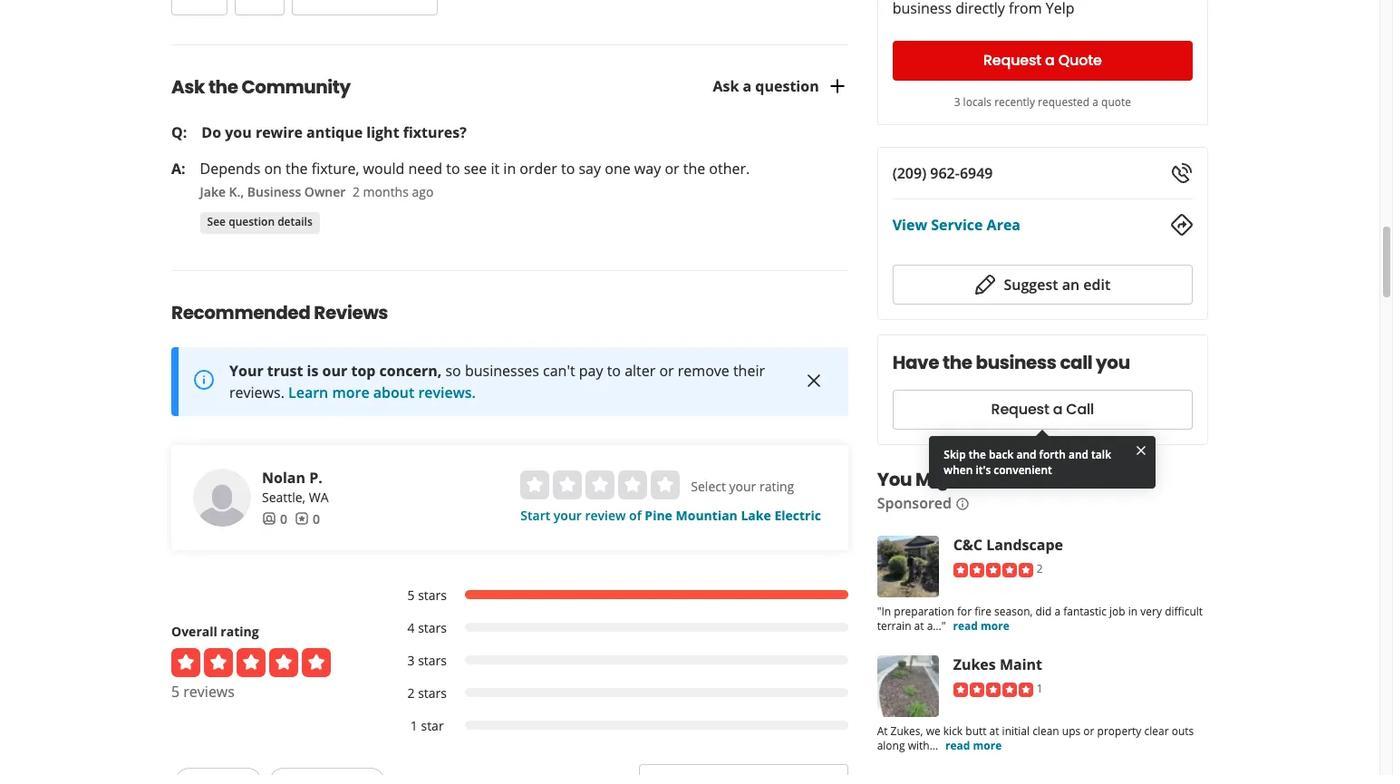Task type: locate. For each thing, give the bounding box(es) containing it.
back
[[989, 447, 1014, 462]]

reviews element
[[295, 510, 320, 528]]

0 vertical spatial question
[[756, 76, 819, 96]]

5 left reviews
[[171, 682, 180, 702]]

5 up 4
[[408, 586, 415, 604]]

2 horizontal spatial 2
[[1037, 561, 1043, 577]]

2 vertical spatial or
[[1084, 724, 1095, 739]]

1 horizontal spatial 2
[[408, 684, 415, 702]]

2 vertical spatial 2
[[408, 684, 415, 702]]

0 horizontal spatial in
[[504, 158, 516, 178]]

1 horizontal spatial and
[[1069, 447, 1089, 462]]

details
[[278, 214, 313, 230]]

None radio
[[619, 470, 648, 499], [651, 470, 680, 499], [619, 470, 648, 499], [651, 470, 680, 499]]

1 vertical spatial question
[[229, 214, 275, 230]]

or right "way"
[[665, 158, 680, 178]]

2 down landscape
[[1037, 561, 1043, 577]]

1 vertical spatial your
[[554, 507, 582, 524]]

photo of nolan p. image
[[193, 469, 251, 527]]

1 horizontal spatial at
[[990, 724, 1000, 739]]

concern,
[[380, 361, 442, 381]]

read more link up zukes
[[954, 618, 1010, 634]]

0 vertical spatial 5
[[408, 586, 415, 604]]

0 vertical spatial at
[[915, 618, 925, 634]]

nolan
[[262, 468, 306, 488]]

0 vertical spatial close image
[[803, 370, 825, 392]]

1 vertical spatial 3
[[408, 652, 415, 669]]

you
[[225, 122, 252, 142], [1096, 350, 1131, 375]]

you inside ask the community element
[[225, 122, 252, 142]]

1 horizontal spatial 0
[[313, 510, 320, 527]]

reviews
[[183, 682, 235, 702]]

c&c landscape
[[954, 535, 1064, 555]]

0 horizontal spatial 1
[[411, 717, 418, 734]]

close image right talk
[[1135, 442, 1149, 458]]

at left the a…"
[[915, 618, 925, 634]]

1 horizontal spatial your
[[730, 478, 757, 495]]

0 inside reviews 'element'
[[313, 510, 320, 527]]

2 inside depends on the fixture, would need to see it in order to say one way or the other. jake k., business owner 2 months ago
[[353, 183, 360, 200]]

3 down 4
[[408, 652, 415, 669]]

at inside at zukes, we kick butt at initial clean ups or property clear outs along with…
[[990, 724, 1000, 739]]

recommended
[[171, 300, 311, 325]]

0 horizontal spatial and
[[1017, 447, 1037, 462]]

0 vertical spatial rating
[[760, 478, 795, 495]]

0 vertical spatial 3
[[955, 94, 961, 110]]

ups
[[1063, 724, 1081, 739]]

and right back
[[1017, 447, 1037, 462]]

0 vertical spatial more
[[332, 382, 370, 402]]

ago
[[412, 183, 434, 200]]

0 horizontal spatial you
[[225, 122, 252, 142]]

3
[[955, 94, 961, 110], [408, 652, 415, 669]]

0 vertical spatial request
[[984, 50, 1042, 71]]

when
[[944, 462, 973, 478]]

0 right 16 friends v2 icon
[[280, 510, 287, 527]]

to right pay
[[607, 361, 621, 381]]

nolan p. seattle, wa
[[262, 468, 329, 506]]

in inside depends on the fixture, would need to see it in order to say one way or the other. jake k., business owner 2 months ago
[[504, 158, 516, 178]]

0 vertical spatial your
[[730, 478, 757, 495]]

preparation
[[894, 604, 955, 619]]

stars up star
[[418, 684, 447, 702]]

stars right 4
[[418, 619, 447, 636]]

our
[[322, 361, 348, 381]]

1 horizontal spatial in
[[1129, 604, 1138, 619]]

2 stars from the top
[[418, 619, 447, 636]]

  text field inside recommended reviews element
[[640, 764, 848, 775]]

overall rating
[[171, 623, 259, 640]]

0 vertical spatial read more link
[[954, 618, 1010, 634]]

order
[[520, 158, 558, 178]]

"in preparation for fire season, did a fantastic job in very difficult terrain at a…"
[[877, 604, 1203, 634]]

to left the say
[[561, 158, 575, 178]]

0 vertical spatial 1
[[1037, 681, 1043, 696]]

0 horizontal spatial rating
[[221, 623, 259, 640]]

or right alter
[[660, 361, 674, 381]]

jake
[[200, 183, 226, 200]]

electric
[[775, 507, 821, 524]]

star
[[421, 717, 444, 734]]

2 horizontal spatial to
[[607, 361, 621, 381]]

1 horizontal spatial 5
[[408, 586, 415, 604]]

in right the it
[[504, 158, 516, 178]]

1 left star
[[411, 717, 418, 734]]

read more for zukes
[[946, 738, 1002, 754]]

k.,
[[229, 183, 244, 200]]

c&c
[[954, 535, 983, 555]]

0 right 16 review v2 image
[[313, 510, 320, 527]]

0 inside friends element
[[280, 510, 287, 527]]

in inside ""in preparation for fire season, did a fantastic job in very difficult terrain at a…""
[[1129, 604, 1138, 619]]

1 horizontal spatial ask
[[713, 76, 739, 96]]

read more right we
[[946, 738, 1002, 754]]

1 down maint
[[1037, 681, 1043, 696]]

1 stars from the top
[[418, 586, 447, 604]]

1 and from the left
[[1017, 447, 1037, 462]]

1 0 from the left
[[280, 510, 287, 527]]

0 vertical spatial you
[[225, 122, 252, 142]]

24 pencil v2 image
[[975, 274, 997, 296]]

request inside request a call button
[[992, 399, 1050, 420]]

or inside depends on the fixture, would need to see it in order to say one way or the other. jake k., business owner 2 months ago
[[665, 158, 680, 178]]

4 stars
[[408, 619, 447, 636]]

6949
[[960, 163, 993, 183]]

0 vertical spatial 2
[[353, 183, 360, 200]]

an
[[1062, 275, 1080, 295]]

reviews. down "so" at the left of the page
[[418, 382, 476, 402]]

16 info v2 image
[[956, 497, 970, 511]]

more inside info alert
[[332, 382, 370, 402]]

1 vertical spatial 2
[[1037, 561, 1043, 577]]

1 vertical spatial more
[[981, 618, 1010, 634]]

rating right overall
[[221, 623, 259, 640]]

at
[[915, 618, 925, 634], [990, 724, 1000, 739]]

0 for friends element
[[280, 510, 287, 527]]

a
[[1046, 50, 1055, 71], [743, 76, 752, 96], [1093, 94, 1099, 110], [1053, 399, 1063, 420], [1055, 604, 1061, 619]]

at right butt
[[990, 724, 1000, 739]]

and left talk
[[1069, 447, 1089, 462]]

1 vertical spatial or
[[660, 361, 674, 381]]

edit
[[1084, 275, 1111, 295]]

read more link right we
[[946, 738, 1002, 754]]

rewire
[[256, 122, 303, 142]]

2 vertical spatial more
[[973, 738, 1002, 754]]

overall
[[171, 623, 217, 640]]

a inside button
[[1053, 399, 1063, 420]]

1 vertical spatial in
[[1129, 604, 1138, 619]]

1 horizontal spatial 1
[[1037, 681, 1043, 696]]

reviews. down your
[[229, 382, 285, 402]]

on
[[264, 158, 282, 178]]

request for request a quote
[[984, 50, 1042, 71]]

2 stars
[[408, 684, 447, 702]]

5 star rating image down c&c landscape link
[[954, 563, 1033, 577]]

group
[[171, 0, 720, 15]]

1 inside recommended reviews element
[[411, 717, 418, 734]]

request
[[984, 50, 1042, 71], [992, 399, 1050, 420]]

0 horizontal spatial question
[[229, 214, 275, 230]]

(no rating) image
[[521, 470, 680, 499]]

more
[[332, 382, 370, 402], [981, 618, 1010, 634], [973, 738, 1002, 754]]

c&c landscape image
[[877, 536, 939, 598]]

0 horizontal spatial your
[[554, 507, 582, 524]]

business
[[976, 350, 1057, 375]]

rating up lake
[[760, 478, 795, 495]]

request up recently
[[984, 50, 1042, 71]]

1 horizontal spatial question
[[756, 76, 819, 96]]

ask up q:
[[171, 74, 205, 99]]

0 horizontal spatial reviews.
[[229, 382, 285, 402]]

1 vertical spatial at
[[990, 724, 1000, 739]]

0 horizontal spatial 5
[[171, 682, 180, 702]]

your
[[730, 478, 757, 495], [554, 507, 582, 524]]

2 left months
[[353, 183, 360, 200]]

do you rewire antique light fixtures?
[[202, 122, 467, 142]]

in
[[504, 158, 516, 178], [1129, 604, 1138, 619]]

close image inside info alert
[[803, 370, 825, 392]]

1 star
[[411, 717, 444, 734]]

3 stars
[[408, 652, 447, 669]]

ask up other.
[[713, 76, 739, 96]]

read more link
[[954, 618, 1010, 634], [946, 738, 1002, 754]]

a inside "button"
[[1046, 50, 1055, 71]]

c&c landscape link
[[954, 535, 1064, 555]]

more right the for
[[981, 618, 1010, 634]]

2 vertical spatial 5 star rating image
[[954, 683, 1033, 697]]

read right we
[[946, 738, 971, 754]]

0 horizontal spatial 0
[[280, 510, 287, 527]]

the for have
[[943, 350, 973, 375]]

a for question
[[743, 76, 752, 96]]

you right call
[[1096, 350, 1131, 375]]

0 vertical spatial 5 star rating image
[[954, 563, 1033, 577]]

question down the k., in the left top of the page
[[229, 214, 275, 230]]

5 star rating image
[[954, 563, 1033, 577], [171, 648, 331, 677], [954, 683, 1033, 697]]

0 horizontal spatial at
[[915, 618, 925, 634]]

question left the 24 add v2 icon
[[756, 76, 819, 96]]

filter reviews by 2 stars rating element
[[389, 684, 848, 702]]

read right the a…"
[[954, 618, 978, 634]]

1 vertical spatial read
[[946, 738, 971, 754]]

close image right their
[[803, 370, 825, 392]]

you
[[877, 467, 912, 492]]

3 inside recommended reviews element
[[408, 652, 415, 669]]

area
[[987, 215, 1021, 235]]

5 star rating image for 2
[[954, 563, 1033, 577]]

4 stars from the top
[[418, 684, 447, 702]]

stars down 4 stars
[[418, 652, 447, 669]]

16 review v2 image
[[295, 512, 309, 526]]

ask the community
[[171, 74, 351, 99]]

close image
[[803, 370, 825, 392], [1135, 442, 1149, 458]]

0 vertical spatial in
[[504, 158, 516, 178]]

quote
[[1059, 50, 1102, 71]]

more left "initial"
[[973, 738, 1002, 754]]

seattle,
[[262, 488, 306, 506]]

read for c&c landscape
[[954, 618, 978, 634]]

your right start
[[554, 507, 582, 524]]

3 stars from the top
[[418, 652, 447, 669]]

stars for 3 stars
[[418, 652, 447, 669]]

1 reviews. from the left
[[229, 382, 285, 402]]

you right do
[[225, 122, 252, 142]]

0 vertical spatial read more
[[954, 618, 1010, 634]]

3 left locals
[[955, 94, 961, 110]]

1 horizontal spatial reviews.
[[418, 382, 476, 402]]

their
[[734, 361, 765, 381]]

read more up zukes
[[954, 618, 1010, 634]]

3 for 3 stars
[[408, 652, 415, 669]]

1 vertical spatial request
[[992, 399, 1050, 420]]

1 for 1
[[1037, 681, 1043, 696]]

1 vertical spatial close image
[[1135, 442, 1149, 458]]

rating element
[[521, 470, 680, 499]]

more down top
[[332, 382, 370, 402]]

0 horizontal spatial 2
[[353, 183, 360, 200]]

1 vertical spatial read more
[[946, 738, 1002, 754]]

2 0 from the left
[[313, 510, 320, 527]]

read for zukes maint
[[946, 738, 971, 754]]

2 up 1 star
[[408, 684, 415, 702]]

depends on the fixture, would need to see it in order to say one way or the other. jake k., business owner 2 months ago
[[200, 158, 750, 200]]

stars up 4 stars
[[418, 586, 447, 604]]

2 inside recommended reviews element
[[408, 684, 415, 702]]

1 horizontal spatial you
[[1096, 350, 1131, 375]]

at
[[877, 724, 888, 739]]

to inside so businesses can't pay to alter or remove their reviews.
[[607, 361, 621, 381]]

or right "ups"
[[1084, 724, 1095, 739]]

5 star rating image down zukes maint
[[954, 683, 1033, 697]]

ask for ask a question
[[713, 76, 739, 96]]

0 horizontal spatial 3
[[408, 652, 415, 669]]

fantastic
[[1064, 604, 1107, 619]]

0 vertical spatial read
[[954, 618, 978, 634]]

  text field
[[640, 764, 848, 775]]

with…
[[908, 738, 939, 754]]

at zukes, we kick butt at initial clean ups or property clear outs along with…
[[877, 724, 1194, 754]]

the right have
[[943, 350, 973, 375]]

the right skip
[[969, 447, 987, 462]]

in for very
[[1129, 604, 1138, 619]]

in right job
[[1129, 604, 1138, 619]]

request for request a call
[[992, 399, 1050, 420]]

suggest
[[1004, 275, 1059, 295]]

a for quote
[[1046, 50, 1055, 71]]

q:
[[171, 122, 187, 142]]

the up do
[[208, 74, 238, 99]]

recommended reviews element
[[113, 270, 906, 775]]

the inside the skip the back and forth and talk when it's convenient
[[969, 447, 987, 462]]

to left see at left top
[[446, 158, 460, 178]]

so businesses can't pay to alter or remove their reviews.
[[229, 361, 765, 402]]

1 vertical spatial 1
[[411, 717, 418, 734]]

and
[[1017, 447, 1037, 462], [1069, 447, 1089, 462]]

0 vertical spatial or
[[665, 158, 680, 178]]

quote
[[1102, 94, 1132, 110]]

1 vertical spatial 5 star rating image
[[171, 648, 331, 677]]

request down business
[[992, 399, 1050, 420]]

1 horizontal spatial rating
[[760, 478, 795, 495]]

your up lake
[[730, 478, 757, 495]]

difficult
[[1165, 604, 1203, 619]]

request inside request a quote "button"
[[984, 50, 1042, 71]]

None radio
[[521, 470, 550, 499], [553, 470, 582, 499], [586, 470, 615, 499], [521, 470, 550, 499], [553, 470, 582, 499], [586, 470, 615, 499]]

request a call
[[992, 399, 1095, 420]]

1 vertical spatial read more link
[[946, 738, 1002, 754]]

0 horizontal spatial ask
[[171, 74, 205, 99]]

ask
[[171, 74, 205, 99], [713, 76, 739, 96]]

reviews.
[[229, 382, 285, 402], [418, 382, 476, 402]]

1 horizontal spatial 3
[[955, 94, 961, 110]]

trust
[[267, 361, 303, 381]]

0 horizontal spatial close image
[[803, 370, 825, 392]]

5 star rating image down overall rating
[[171, 648, 331, 677]]

filter reviews by 1 star rating element
[[389, 717, 848, 735]]

1 vertical spatial 5
[[171, 682, 180, 702]]



Task type: vqa. For each thing, say whether or not it's contained in the screenshot.
"In at bottom right
yes



Task type: describe. For each thing, give the bounding box(es) containing it.
in for order
[[504, 158, 516, 178]]

select your rating
[[691, 478, 795, 495]]

butt
[[966, 724, 987, 739]]

5 for 5 stars
[[408, 586, 415, 604]]

is
[[307, 361, 319, 381]]

more for zukes
[[973, 738, 1002, 754]]

locals
[[964, 94, 992, 110]]

the for skip
[[969, 447, 987, 462]]

ask the community element
[[142, 44, 877, 234]]

question inside 'link'
[[229, 214, 275, 230]]

5 for 5 reviews
[[171, 682, 180, 702]]

months
[[363, 183, 409, 200]]

0 horizontal spatial to
[[446, 158, 460, 178]]

need
[[409, 158, 443, 178]]

2 for 2 stars
[[408, 684, 415, 702]]

might
[[916, 467, 968, 492]]

request a quote
[[984, 50, 1102, 71]]

stars for 5 stars
[[418, 586, 447, 604]]

see question details link
[[200, 212, 320, 234]]

5 star rating image for 1
[[954, 683, 1033, 697]]

fire
[[975, 604, 992, 619]]

businesses
[[465, 361, 539, 381]]

mountian
[[676, 507, 738, 524]]

outs
[[1172, 724, 1194, 739]]

skip the back and forth and talk when it's convenient
[[944, 447, 1112, 478]]

1 horizontal spatial close image
[[1135, 442, 1149, 458]]

24 phone v2 image
[[1172, 162, 1193, 184]]

962-
[[931, 163, 960, 183]]

info alert
[[171, 347, 848, 416]]

property
[[1098, 724, 1142, 739]]

your for select
[[730, 478, 757, 495]]

3 for 3 locals recently requested a quote
[[955, 94, 961, 110]]

1 vertical spatial rating
[[221, 623, 259, 640]]

job
[[1110, 604, 1126, 619]]

have
[[893, 350, 940, 375]]

your
[[229, 361, 264, 381]]

do
[[202, 122, 221, 142]]

talk
[[1092, 447, 1112, 462]]

it's
[[976, 462, 991, 478]]

1 for 1 star
[[411, 717, 418, 734]]

reviews
[[314, 300, 388, 325]]

16 friends v2 image
[[262, 512, 277, 526]]

fixtures?
[[403, 122, 467, 142]]

recently
[[995, 94, 1035, 110]]

view service area link
[[893, 215, 1021, 235]]

2 reviews. from the left
[[418, 382, 476, 402]]

convenient
[[994, 462, 1053, 478]]

alter
[[625, 361, 656, 381]]

fixture,
[[312, 158, 359, 178]]

1 horizontal spatial to
[[561, 158, 575, 178]]

forth
[[1040, 447, 1066, 462]]

view service area
[[893, 215, 1021, 235]]

lake
[[741, 507, 771, 524]]

"in
[[877, 604, 892, 619]]

learn more about reviews.
[[288, 382, 476, 402]]

more for c&c
[[981, 618, 1010, 634]]

read more link for zukes
[[946, 738, 1002, 754]]

24 info v2 image
[[193, 369, 215, 391]]

clean
[[1033, 724, 1060, 739]]

a inside ""in preparation for fire season, did a fantastic job in very difficult terrain at a…""
[[1055, 604, 1061, 619]]

zukes maint image
[[877, 656, 939, 717]]

clear
[[1145, 724, 1169, 739]]

2 for 2
[[1037, 561, 1043, 577]]

learn
[[288, 382, 329, 402]]

top
[[351, 361, 376, 381]]

5 reviews
[[171, 682, 235, 702]]

1 vertical spatial you
[[1096, 350, 1131, 375]]

start your review of pine mountian lake electric
[[521, 507, 821, 524]]

stars for 2 stars
[[418, 684, 447, 702]]

of
[[629, 507, 642, 524]]

0 for reviews 'element'
[[313, 510, 320, 527]]

terrain
[[877, 618, 912, 634]]

can't
[[543, 361, 575, 381]]

the left other.
[[684, 158, 706, 178]]

stars for 4 stars
[[418, 619, 447, 636]]

you might also consider
[[877, 467, 1095, 492]]

or inside so businesses can't pay to alter or remove their reviews.
[[660, 361, 674, 381]]

read more link for c&c
[[954, 618, 1010, 634]]

also
[[971, 467, 1010, 492]]

a…"
[[927, 618, 946, 634]]

2 and from the left
[[1069, 447, 1089, 462]]

call
[[1060, 350, 1093, 375]]

reviews. inside so businesses can't pay to alter or remove their reviews.
[[229, 382, 285, 402]]

along
[[877, 738, 905, 754]]

so
[[446, 361, 461, 381]]

your trust is our top concern,
[[229, 361, 442, 381]]

filter reviews by 3 stars rating element
[[389, 652, 848, 670]]

one
[[605, 158, 631, 178]]

say
[[579, 158, 601, 178]]

the right on
[[286, 158, 308, 178]]

4
[[408, 619, 415, 636]]

learn more about reviews. link
[[288, 382, 476, 402]]

request a call button
[[893, 390, 1193, 430]]

a:
[[171, 158, 186, 178]]

friends element
[[262, 510, 287, 528]]

(209)
[[893, 163, 927, 183]]

the for ask
[[208, 74, 238, 99]]

at inside ""in preparation for fire season, did a fantastic job in very difficult terrain at a…""
[[915, 618, 925, 634]]

antique
[[307, 122, 363, 142]]

skip
[[944, 447, 966, 462]]

service
[[931, 215, 983, 235]]

your for start
[[554, 507, 582, 524]]

review
[[585, 507, 626, 524]]

pine
[[645, 507, 673, 524]]

very
[[1141, 604, 1163, 619]]

zukes maint
[[954, 655, 1043, 675]]

requested
[[1038, 94, 1090, 110]]

for
[[957, 604, 972, 619]]

read more for c&c
[[954, 618, 1010, 634]]

filter reviews by 4 stars rating element
[[389, 619, 848, 637]]

filter reviews by 5 stars rating element
[[389, 586, 848, 605]]

a for call
[[1053, 399, 1063, 420]]

remove
[[678, 361, 730, 381]]

or inside at zukes, we kick butt at initial clean ups or property clear outs along with…
[[1084, 724, 1095, 739]]

see
[[207, 214, 226, 230]]

5 star rating image for 5 reviews
[[171, 648, 331, 677]]

24 directions v2 image
[[1172, 214, 1193, 236]]

wa
[[309, 488, 329, 506]]

start
[[521, 507, 551, 524]]

way
[[635, 158, 661, 178]]

nolan p. link
[[262, 468, 323, 488]]

ask for ask the community
[[171, 74, 205, 99]]

suggest an edit
[[1004, 275, 1111, 295]]

24 add v2 image
[[827, 75, 848, 97]]

we
[[926, 724, 941, 739]]

ask a question link
[[713, 75, 848, 97]]

initial
[[1003, 724, 1030, 739]]

(209) 962-6949
[[893, 163, 993, 183]]



